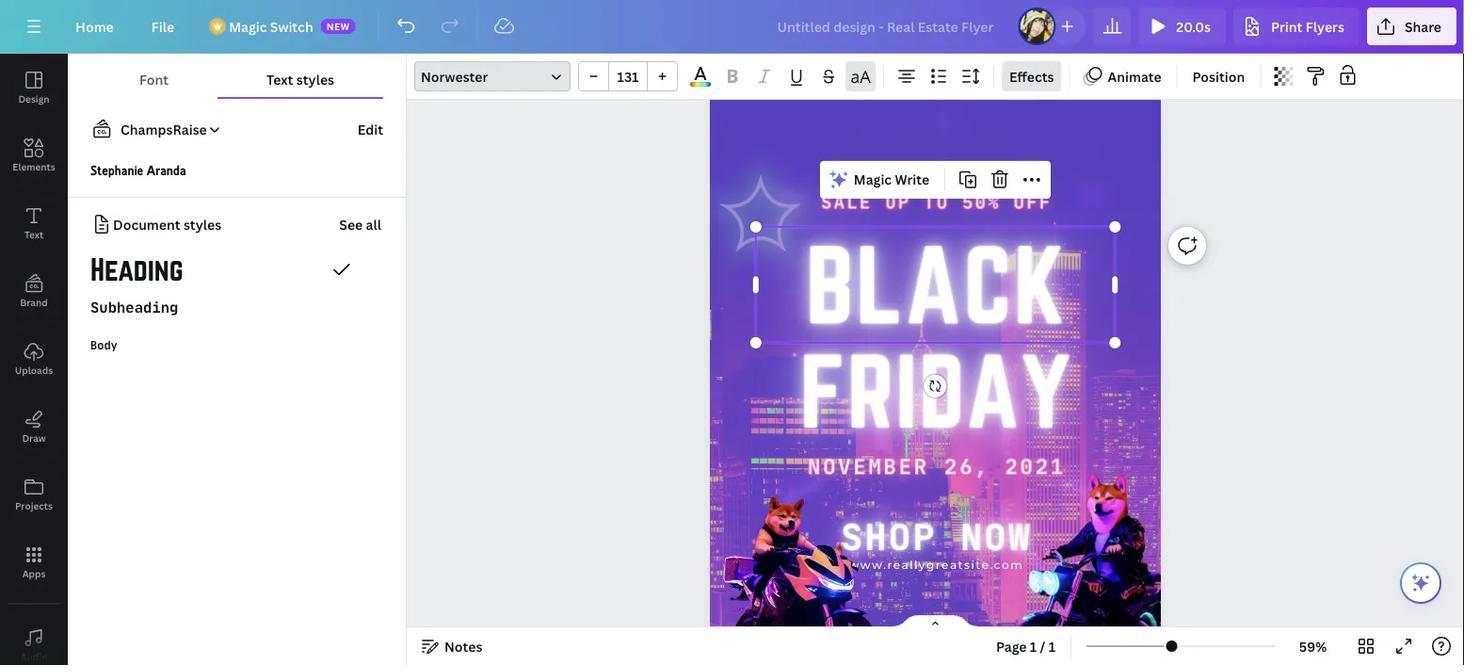 Task type: locate. For each thing, give the bounding box(es) containing it.
document
[[113, 215, 180, 233]]

norwester
[[421, 67, 488, 85]]

0 horizontal spatial text
[[24, 228, 43, 241]]

1 horizontal spatial styles
[[296, 70, 334, 88]]

text styles button
[[218, 61, 383, 97]]

file
[[151, 17, 174, 35]]

design
[[18, 92, 49, 105]]

black
[[806, 227, 1068, 342]]

home
[[75, 17, 114, 35]]

magic write
[[854, 171, 930, 189]]

magic inside magic write button
[[854, 171, 892, 189]]

aranda
[[146, 163, 186, 178]]

switch
[[270, 17, 313, 35]]

projects
[[15, 499, 53, 512]]

off
[[1014, 191, 1053, 213]]

styles right document
[[184, 215, 221, 233]]

canva assistant image
[[1410, 572, 1433, 594]]

effects
[[1010, 67, 1055, 85]]

flyers
[[1306, 17, 1345, 35]]

sale
[[821, 191, 873, 213]]

styles inside 'button'
[[296, 70, 334, 88]]

magic
[[229, 17, 267, 35], [854, 171, 892, 189]]

to
[[924, 191, 950, 213]]

magic up up
[[854, 171, 892, 189]]

position
[[1193, 67, 1246, 85]]

styles
[[296, 70, 334, 88], [184, 215, 221, 233]]

1 vertical spatial text
[[24, 228, 43, 241]]

champsraise
[[121, 120, 207, 138]]

0 horizontal spatial styles
[[184, 215, 221, 233]]

www.reallygreatsite.com
[[849, 558, 1024, 572]]

subheading button
[[68, 288, 406, 326]]

uploads button
[[0, 325, 68, 393]]

animate
[[1108, 67, 1162, 85]]

print flyers button
[[1234, 8, 1360, 45]]

stephanie aranda
[[90, 163, 186, 178]]

1 horizontal spatial text
[[267, 70, 293, 88]]

up
[[886, 191, 911, 213]]

1 left /
[[1030, 637, 1037, 655]]

1 horizontal spatial 1
[[1049, 637, 1056, 655]]

font
[[139, 70, 169, 88]]

elements button
[[0, 122, 68, 189]]

text
[[267, 70, 293, 88], [24, 228, 43, 241]]

0 horizontal spatial magic
[[229, 17, 267, 35]]

body button
[[68, 326, 406, 364]]

1
[[1030, 637, 1037, 655], [1049, 637, 1056, 655]]

0 vertical spatial text
[[267, 70, 293, 88]]

text up the "brand" button
[[24, 228, 43, 241]]

1 vertical spatial styles
[[184, 215, 221, 233]]

audio button
[[0, 611, 68, 665]]

0 vertical spatial styles
[[296, 70, 334, 88]]

elements
[[13, 160, 55, 173]]

text down magic switch
[[267, 70, 293, 88]]

styles down new
[[296, 70, 334, 88]]

see
[[339, 215, 363, 233]]

friday
[[800, 336, 1073, 446]]

group
[[578, 61, 678, 91]]

1 horizontal spatial magic
[[854, 171, 892, 189]]

magic inside main menu bar
[[229, 17, 267, 35]]

edit
[[358, 120, 383, 138]]

new
[[327, 20, 350, 32]]

1 right /
[[1049, 637, 1056, 655]]

animate button
[[1078, 61, 1170, 91]]

shop now
[[841, 515, 1033, 558]]

styles for text styles
[[296, 70, 334, 88]]

notes
[[445, 637, 483, 655]]

shop
[[841, 515, 937, 558]]

brand button
[[0, 257, 68, 325]]

uploads
[[15, 364, 53, 376]]

main menu bar
[[0, 0, 1465, 54]]

magic left switch
[[229, 17, 267, 35]]

0 vertical spatial magic
[[229, 17, 267, 35]]

Design title text field
[[763, 8, 1011, 45]]

20.0s
[[1177, 17, 1211, 35]]

print
[[1272, 17, 1303, 35]]

notes button
[[414, 631, 490, 661]]

– – number field
[[615, 67, 642, 85]]

59% button
[[1283, 631, 1344, 661]]

20.0s button
[[1139, 8, 1226, 45]]

styles for document styles
[[184, 215, 221, 233]]

text inside text styles 'button'
[[267, 70, 293, 88]]

text inside text button
[[24, 228, 43, 241]]

see all button
[[338, 205, 383, 243]]

/
[[1041, 637, 1046, 655]]

1 vertical spatial magic
[[854, 171, 892, 189]]

59%
[[1300, 637, 1328, 655]]

0 horizontal spatial 1
[[1030, 637, 1037, 655]]

1 1 from the left
[[1030, 637, 1037, 655]]

projects button
[[0, 461, 68, 528]]



Task type: vqa. For each thing, say whether or not it's contained in the screenshot.
the our cookie policy link
no



Task type: describe. For each thing, give the bounding box(es) containing it.
page
[[997, 637, 1027, 655]]

brand
[[20, 296, 48, 309]]

subheading
[[90, 298, 178, 316]]

text for text styles
[[267, 70, 293, 88]]

text styles
[[267, 70, 334, 88]]

heading button
[[68, 247, 406, 292]]

position button
[[1186, 61, 1253, 91]]

sale up to 50% off
[[821, 191, 1053, 213]]

magic for magic write
[[854, 171, 892, 189]]

draw button
[[0, 393, 68, 461]]

share
[[1405, 17, 1442, 35]]

apps button
[[0, 528, 68, 596]]

file button
[[136, 8, 190, 45]]

effects button
[[1002, 61, 1062, 91]]

draw
[[22, 431, 46, 444]]

home link
[[60, 8, 129, 45]]

text button
[[0, 189, 68, 257]]

print flyers
[[1272, 17, 1345, 35]]

audio
[[20, 650, 47, 663]]

magic for magic switch
[[229, 17, 267, 35]]

now
[[961, 515, 1033, 558]]

magic write button
[[824, 165, 937, 195]]

body
[[90, 338, 118, 352]]

2 1 from the left
[[1049, 637, 1056, 655]]

all
[[366, 215, 382, 233]]

see all
[[339, 215, 382, 233]]

2021
[[1005, 453, 1066, 479]]

show pages image
[[891, 614, 981, 629]]

document styles
[[113, 215, 221, 233]]

page 1 / 1
[[997, 637, 1056, 655]]

stephanie aranda button
[[68, 152, 406, 189]]

edit button
[[358, 119, 383, 139]]

november 26, 2021
[[808, 453, 1066, 479]]

stephanie
[[90, 163, 143, 178]]

design button
[[0, 54, 68, 122]]

color range image
[[691, 82, 711, 87]]

write
[[895, 171, 930, 189]]

norwester button
[[414, 61, 571, 91]]

magic switch
[[229, 17, 313, 35]]

26,
[[945, 453, 990, 479]]

champsraise button
[[83, 118, 222, 140]]

side panel tab list
[[0, 54, 68, 665]]

november
[[808, 453, 930, 479]]

heading
[[90, 252, 183, 286]]

text for text
[[24, 228, 43, 241]]

apps
[[22, 567, 46, 580]]

font button
[[90, 61, 218, 97]]

50%
[[963, 191, 1001, 213]]

share button
[[1368, 8, 1457, 45]]



